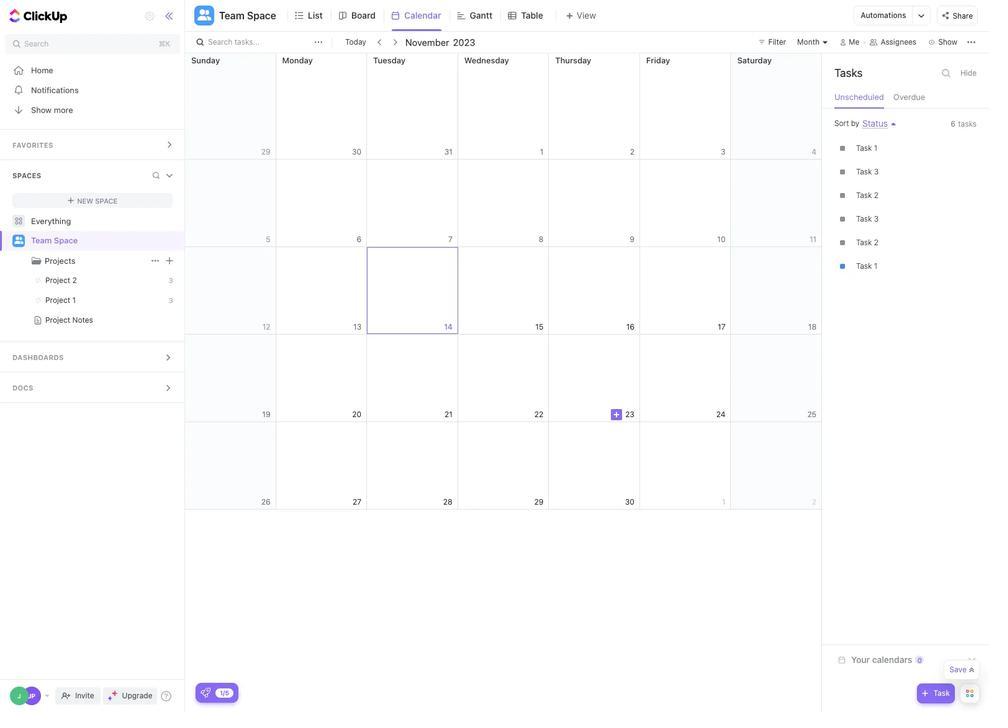 Task type: vqa. For each thing, say whether or not it's contained in the screenshot.


Task type: locate. For each thing, give the bounding box(es) containing it.
1 project from the top
[[45, 276, 70, 285]]

search for search tasks...
[[208, 37, 232, 47]]

show down share button
[[938, 37, 957, 47]]

0 horizontal spatial 29
[[261, 147, 270, 156]]

4
[[812, 147, 816, 156]]

team space
[[219, 10, 276, 21], [31, 235, 78, 245]]

1 vertical spatial project
[[45, 296, 70, 305]]

team space up tasks...
[[219, 10, 276, 21]]

projects link down "everything" link
[[45, 251, 148, 271]]

0 vertical spatial space
[[247, 10, 276, 21]]

‎task down by
[[856, 143, 872, 153]]

share button
[[937, 6, 978, 25]]

1 vertical spatial task 3
[[856, 214, 879, 224]]

1 vertical spatial show
[[31, 105, 52, 115]]

6 for 6
[[357, 234, 361, 244]]

month
[[797, 37, 820, 47]]

project for project 1
[[45, 296, 70, 305]]

row
[[185, 53, 822, 160], [185, 160, 822, 247], [185, 247, 822, 335], [185, 335, 822, 422], [185, 422, 822, 510]]

monday
[[282, 55, 313, 65]]

space for team space button
[[247, 10, 276, 21]]

8
[[539, 234, 543, 244]]

search inside sidebar navigation
[[24, 39, 49, 48]]

notifications
[[31, 85, 79, 95]]

jp
[[28, 692, 35, 700]]

show inside sidebar navigation
[[31, 105, 52, 115]]

2
[[630, 147, 634, 156], [874, 191, 878, 200], [874, 238, 878, 247], [72, 276, 77, 285], [812, 497, 816, 506]]

search up sunday
[[208, 37, 232, 47]]

task 1
[[856, 261, 877, 271]]

1 vertical spatial team space
[[31, 235, 78, 245]]

overdue
[[893, 92, 925, 102]]

6
[[951, 119, 956, 129], [357, 234, 361, 244]]

1 inside sidebar navigation
[[72, 296, 76, 305]]

grid
[[184, 53, 822, 712]]

6 inside row
[[357, 234, 361, 244]]

automations
[[861, 11, 906, 20]]

1 horizontal spatial team
[[219, 10, 245, 21]]

1 vertical spatial 29
[[534, 497, 543, 506]]

1 vertical spatial team
[[31, 235, 52, 245]]

onboarding checklist button element
[[201, 688, 210, 698]]

14
[[444, 322, 452, 331]]

board
[[351, 10, 376, 20]]

project down project 1
[[45, 315, 70, 325]]

1 vertical spatial 6
[[357, 234, 361, 244]]

everything
[[31, 216, 71, 226]]

month button
[[794, 35, 833, 50]]

1 horizontal spatial show
[[938, 37, 957, 47]]

team for team space button
[[219, 10, 245, 21]]

‎task 1
[[856, 143, 877, 153]]

sort by
[[834, 119, 859, 128]]

team space down everything
[[31, 235, 78, 245]]

7
[[448, 234, 452, 244]]

0 vertical spatial task 3
[[856, 167, 879, 176]]

0
[[917, 656, 922, 664]]

3 project from the top
[[45, 315, 70, 325]]

0 vertical spatial ‎task
[[856, 143, 872, 153]]

0 horizontal spatial 6
[[357, 234, 361, 244]]

row containing 12
[[185, 247, 822, 335]]

0 vertical spatial 6
[[951, 119, 956, 129]]

view button
[[556, 8, 600, 23]]

2 vertical spatial space
[[54, 235, 78, 245]]

2 vertical spatial project
[[45, 315, 70, 325]]

project down project 2
[[45, 296, 70, 305]]

team space inside button
[[219, 10, 276, 21]]

1 vertical spatial ‎task
[[856, 238, 872, 247]]

4 row from the top
[[185, 335, 822, 422]]

space for team space link
[[54, 235, 78, 245]]

0 horizontal spatial 30
[[352, 147, 361, 156]]

team
[[219, 10, 245, 21], [31, 235, 52, 245]]

home
[[31, 65, 53, 75]]

row containing 29
[[185, 53, 822, 160]]

tasks
[[958, 119, 977, 129]]

0 horizontal spatial space
[[54, 235, 78, 245]]

me button
[[835, 35, 865, 50]]

calendar
[[404, 10, 441, 20]]

0 vertical spatial show
[[938, 37, 957, 47]]

favorites
[[12, 141, 53, 149]]

search
[[208, 37, 232, 47], [24, 39, 49, 48]]

1 horizontal spatial search
[[208, 37, 232, 47]]

10
[[717, 234, 725, 244]]

31
[[444, 147, 452, 156]]

by
[[851, 119, 859, 128]]

30
[[352, 147, 361, 156], [625, 497, 634, 506]]

more
[[54, 105, 73, 115]]

11
[[810, 234, 816, 244]]

1 ‎task from the top
[[856, 143, 872, 153]]

team inside button
[[219, 10, 245, 21]]

2 row from the top
[[185, 160, 822, 247]]

notifications link
[[0, 80, 185, 100]]

show left more
[[31, 105, 52, 115]]

1 task 3 from the top
[[856, 167, 879, 176]]

2 for task 2
[[874, 191, 878, 200]]

1 vertical spatial 30
[[625, 497, 634, 506]]

task 3 up the 'task 2'
[[856, 167, 879, 176]]

1 horizontal spatial team space
[[219, 10, 276, 21]]

task
[[856, 167, 872, 176], [856, 191, 872, 200], [856, 214, 872, 224], [856, 261, 872, 271], [933, 689, 950, 698]]

space up search tasks... text box
[[247, 10, 276, 21]]

0 vertical spatial project
[[45, 276, 70, 285]]

project down projects
[[45, 276, 70, 285]]

project 2 link
[[0, 271, 160, 291]]

task 3 up ‎task 2
[[856, 214, 879, 224]]

projects link up project 2
[[1, 251, 148, 271]]

0 vertical spatial 30
[[352, 147, 361, 156]]

project notes
[[45, 315, 93, 325]]

3 row from the top
[[185, 247, 822, 335]]

‎task 2
[[856, 238, 878, 247]]

project
[[45, 276, 70, 285], [45, 296, 70, 305], [45, 315, 70, 325]]

grid containing sunday
[[184, 53, 822, 712]]

1 horizontal spatial 30
[[625, 497, 634, 506]]

0 horizontal spatial search
[[24, 39, 49, 48]]

onboarding checklist button image
[[201, 688, 210, 698]]

project 2
[[45, 276, 77, 285]]

Search tasks... text field
[[208, 34, 311, 51]]

space
[[247, 10, 276, 21], [95, 197, 118, 205], [54, 235, 78, 245]]

show button
[[925, 35, 961, 50]]

team space for team space link
[[31, 235, 78, 245]]

space right new
[[95, 197, 118, 205]]

team space button
[[214, 2, 276, 29]]

notes
[[72, 315, 93, 325]]

row containing 19
[[185, 335, 822, 422]]

1 horizontal spatial 6
[[951, 119, 956, 129]]

5 row from the top
[[185, 422, 822, 510]]

project for project notes
[[45, 315, 70, 325]]

november
[[405, 36, 449, 47]]

search up home
[[24, 39, 49, 48]]

0 horizontal spatial team
[[31, 235, 52, 245]]

0 vertical spatial team space
[[219, 10, 276, 21]]

tasks...
[[234, 37, 260, 47]]

2 project from the top
[[45, 296, 70, 305]]

26
[[261, 497, 270, 506]]

task 2
[[856, 191, 878, 200]]

your calendars 0
[[851, 654, 922, 665]]

team space inside sidebar navigation
[[31, 235, 78, 245]]

0 vertical spatial team
[[219, 10, 245, 21]]

team for team space link
[[31, 235, 52, 245]]

user group image
[[14, 237, 23, 244]]

1 row from the top
[[185, 53, 822, 160]]

automations button
[[855, 6, 912, 25]]

team inside sidebar navigation
[[31, 235, 52, 245]]

0 horizontal spatial show
[[31, 105, 52, 115]]

hide button
[[957, 66, 980, 81]]

2 horizontal spatial space
[[247, 10, 276, 21]]

team down everything
[[31, 235, 52, 245]]

space up projects
[[54, 235, 78, 245]]

calendar link
[[404, 0, 446, 31]]

2 ‎task from the top
[[856, 238, 872, 247]]

project 1 link
[[0, 291, 160, 310]]

project notes link
[[0, 310, 160, 330]]

team up search tasks...
[[219, 10, 245, 21]]

saturday
[[737, 55, 772, 65]]

show inside dropdown button
[[938, 37, 957, 47]]

18
[[808, 322, 816, 331]]

gantt
[[470, 10, 493, 20]]

1 vertical spatial space
[[95, 197, 118, 205]]

1 for task 1
[[874, 261, 877, 271]]

‎task up task 1
[[856, 238, 872, 247]]

0 horizontal spatial team space
[[31, 235, 78, 245]]

list link
[[308, 0, 328, 31]]

2 inside sidebar navigation
[[72, 276, 77, 285]]

29
[[261, 147, 270, 156], [534, 497, 543, 506]]

view
[[577, 10, 596, 20]]

wednesday
[[464, 55, 509, 65]]

2 task 3 from the top
[[856, 214, 879, 224]]

spaces
[[12, 171, 41, 179]]

share
[[953, 11, 973, 20]]

space inside button
[[247, 10, 276, 21]]



Task type: describe. For each thing, give the bounding box(es) containing it.
sparkle svg 2 image
[[108, 696, 112, 701]]

6 tasks
[[951, 119, 977, 129]]

19
[[262, 409, 270, 419]]

filter button
[[753, 35, 791, 50]]

filter
[[768, 37, 786, 47]]

invite
[[75, 691, 94, 700]]

dashboards
[[12, 353, 64, 361]]

table
[[521, 10, 543, 20]]

15
[[535, 322, 543, 331]]

25
[[807, 409, 816, 419]]

row containing 26
[[185, 422, 822, 510]]

project 1
[[45, 296, 76, 305]]

status button
[[859, 118, 888, 129]]

today
[[345, 37, 366, 47]]

assignees
[[881, 37, 916, 47]]

show for show
[[938, 37, 957, 47]]

sort
[[834, 119, 849, 128]]

17
[[718, 322, 725, 331]]

calendars
[[872, 654, 912, 665]]

sparkle svg 1 image
[[111, 690, 118, 697]]

upgrade
[[122, 691, 152, 700]]

9
[[630, 234, 634, 244]]

upgrade link
[[103, 687, 157, 705]]

23
[[625, 409, 634, 419]]

favorites button
[[0, 130, 185, 160]]

1/5
[[220, 689, 229, 696]]

thursday
[[555, 55, 591, 65]]

table link
[[521, 0, 548, 31]]

row containing 5
[[185, 160, 822, 247]]

friday
[[646, 55, 670, 65]]

16
[[626, 322, 634, 331]]

28
[[443, 497, 452, 506]]

2023
[[453, 36, 475, 47]]

me
[[849, 37, 860, 47]]

user group image
[[197, 9, 211, 20]]

team space link
[[31, 231, 174, 251]]

team space for team space button
[[219, 10, 276, 21]]

20
[[352, 409, 361, 419]]

search tasks...
[[208, 37, 260, 47]]

search for search
[[24, 39, 49, 48]]

tasks
[[834, 66, 863, 79]]

hide
[[960, 68, 977, 78]]

your
[[851, 654, 870, 665]]

unscheduled
[[834, 92, 884, 102]]

2 for ‎task 2
[[874, 238, 878, 247]]

everything link
[[0, 211, 185, 231]]

1 horizontal spatial 29
[[534, 497, 543, 506]]

1 for project 1
[[72, 296, 76, 305]]

⌘k
[[159, 39, 170, 48]]

‎task for ‎task 1
[[856, 143, 872, 153]]

tuesday
[[373, 55, 406, 65]]

sidebar navigation
[[0, 0, 188, 712]]

21
[[444, 409, 452, 419]]

sunday
[[191, 55, 220, 65]]

project for project 2
[[45, 276, 70, 285]]

board link
[[351, 0, 381, 31]]

today button
[[343, 36, 369, 48]]

24
[[716, 409, 725, 419]]

sidebar settings image
[[144, 11, 156, 22]]

j
[[17, 692, 21, 700]]

13
[[353, 322, 361, 331]]

list
[[308, 10, 323, 20]]

show more
[[31, 105, 73, 115]]

1 projects link from the left
[[1, 251, 148, 271]]

projects
[[45, 256, 75, 266]]

27
[[353, 497, 361, 506]]

docs
[[12, 384, 33, 392]]

2 projects link from the left
[[45, 251, 148, 271]]

6 for 6 tasks
[[951, 119, 956, 129]]

1 horizontal spatial space
[[95, 197, 118, 205]]

2 for project 2
[[72, 276, 77, 285]]

0 vertical spatial 29
[[261, 147, 270, 156]]

home link
[[0, 60, 185, 80]]

‎task for ‎task 2
[[856, 238, 872, 247]]

gantt link
[[470, 0, 497, 31]]

22
[[534, 409, 543, 419]]

november 2023
[[405, 36, 475, 47]]

1 for ‎task 1
[[874, 143, 877, 153]]

3 inside row
[[721, 147, 725, 156]]

save
[[949, 665, 967, 674]]

12
[[262, 322, 270, 331]]

dropdown menu image
[[166, 257, 174, 264]]

new
[[77, 197, 93, 205]]

status
[[862, 118, 888, 129]]

show for show more
[[31, 105, 52, 115]]



